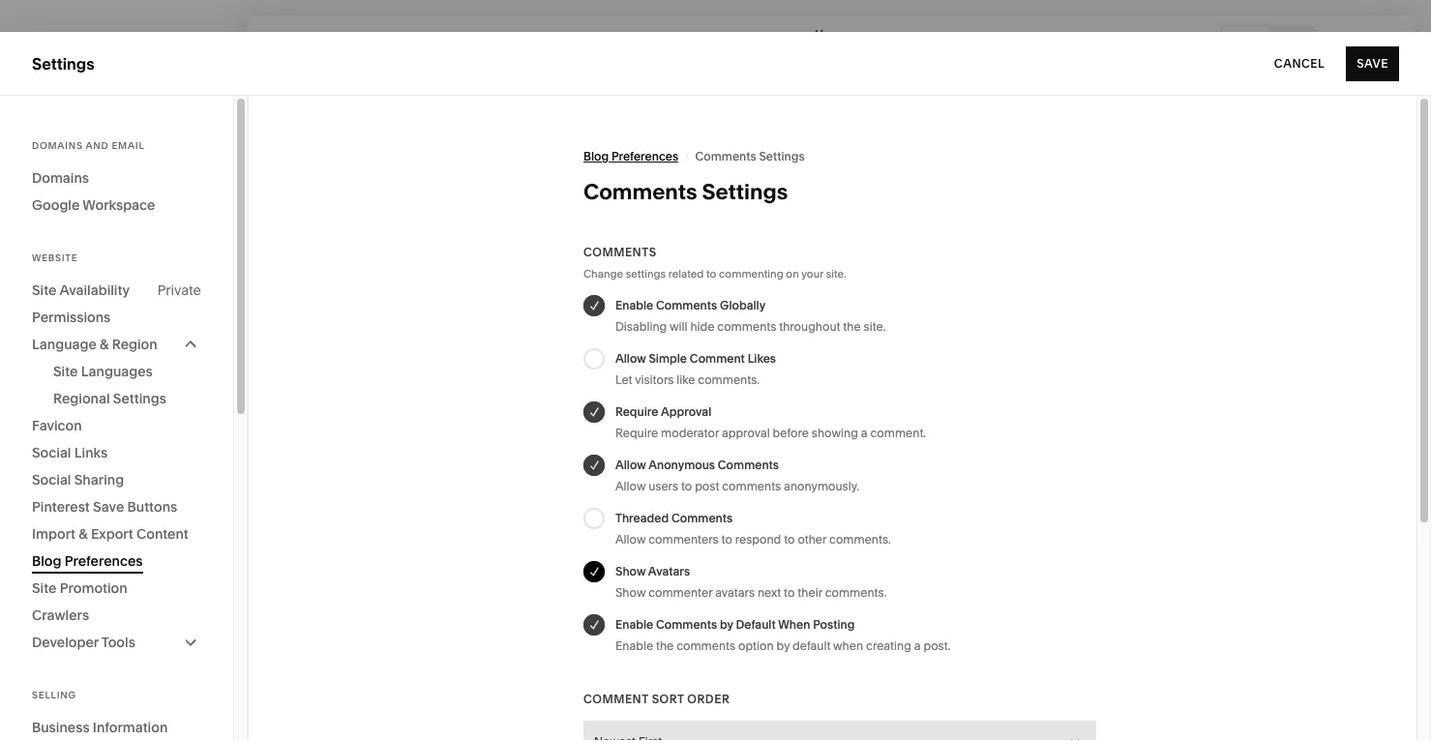Task type: describe. For each thing, give the bounding box(es) containing it.
0 horizontal spatial by
[[720, 617, 733, 632]]

comments inside allow anonymous comments allow users to post comments anonymously.
[[718, 458, 779, 472]]

1 vertical spatial by
[[777, 639, 790, 653]]

to inside show avatars show commenter avatars next to their comments.
[[784, 585, 795, 600]]

next
[[758, 585, 781, 600]]

allow inside threaded comments allow commenters to respond to other comments.
[[615, 532, 646, 547]]

0 horizontal spatial blog preferences link
[[32, 548, 201, 575]]

1 selling from the top
[[32, 155, 82, 174]]

import & export content link
[[32, 521, 201, 548]]

tara
[[77, 621, 100, 636]]

links
[[74, 444, 108, 462]]

2 show from the top
[[615, 585, 646, 600]]

on
[[786, 267, 799, 281]]

time,
[[365, 705, 397, 722]]

threaded
[[615, 511, 669, 525]]

20%
[[430, 705, 458, 722]]

languages
[[81, 363, 153, 380]]

0 vertical spatial preferences
[[612, 149, 679, 164]]

save button
[[1346, 46, 1399, 81]]

comments inside enable comments by default when posting enable the comments option by default when creating a post.
[[656, 617, 717, 632]]

& inside dropdown button
[[100, 336, 109, 353]]

cancel button
[[1274, 46, 1325, 81]]

/
[[684, 149, 690, 164]]

site for site languages regional settings
[[53, 363, 78, 380]]

private
[[158, 282, 201, 299]]

domains for google
[[32, 169, 89, 187]]

respond
[[735, 532, 781, 547]]

crawlers
[[32, 607, 89, 624]]

marketing link
[[32, 189, 215, 212]]

commenters
[[649, 532, 719, 547]]

domains link
[[32, 165, 201, 192]]

code
[[652, 705, 685, 722]]

will
[[670, 319, 688, 334]]

show avatars show commenter avatars next to their comments.
[[615, 564, 887, 600]]

save inside button
[[1357, 56, 1389, 70]]

information
[[93, 719, 168, 736]]

enable for enable comments globally
[[615, 298, 653, 313]]

avatars
[[648, 564, 690, 579]]

sort
[[652, 692, 684, 706]]

disabling
[[615, 319, 667, 334]]

settings right the /
[[759, 149, 805, 164]]

acuity scheduling
[[32, 294, 166, 314]]

favicon social links social sharing pinterest save buttons import & export content
[[32, 417, 188, 543]]

asset library link
[[32, 487, 215, 510]]

content
[[136, 525, 188, 543]]

allow anonymous comments allow users to post comments anonymously.
[[615, 458, 859, 494]]

language & region
[[32, 336, 157, 353]]

3 allow from the top
[[615, 479, 646, 494]]

workspace
[[83, 196, 155, 214]]

let
[[615, 373, 632, 387]]

asset
[[32, 488, 74, 508]]

default
[[793, 639, 831, 653]]

1 vertical spatial preferences
[[65, 553, 143, 570]]

when
[[778, 617, 810, 632]]

pinterest
[[32, 498, 90, 516]]

the inside the enable comments globally disabling will hide comments throughout the site.
[[843, 319, 861, 334]]

1 require from the top
[[615, 405, 659, 419]]

settings down / comments settings
[[702, 179, 788, 205]]

0 horizontal spatial blog
[[32, 553, 61, 570]]

site for site availability
[[32, 282, 57, 299]]

anonymously.
[[784, 479, 859, 494]]

3 enable from the top
[[615, 639, 653, 653]]

1 show from the top
[[615, 564, 646, 579]]

comments change settings related to commenting on your site.
[[584, 245, 846, 281]]

w12ctake20
[[688, 705, 773, 722]]

comments. for threaded comments
[[829, 532, 891, 547]]

to inside the comments change settings related to commenting on your site.
[[706, 267, 716, 281]]

settings
[[626, 267, 666, 281]]

order
[[687, 692, 730, 706]]

buttons
[[127, 498, 177, 516]]

sharing
[[74, 471, 124, 489]]

crawlers link
[[32, 602, 201, 629]]

site availability
[[32, 282, 130, 299]]

off
[[461, 705, 477, 722]]

analytics link
[[32, 258, 215, 282]]

settings inside site languages regional settings
[[113, 390, 166, 407]]

google
[[32, 196, 80, 214]]

settings link
[[32, 522, 215, 545]]

before
[[773, 426, 809, 440]]

acuity
[[32, 294, 79, 314]]

tools
[[101, 634, 135, 651]]

for
[[283, 705, 304, 722]]

showing
[[812, 426, 858, 440]]

1 website from the top
[[32, 120, 92, 139]]

regional
[[53, 390, 110, 407]]

marketing
[[32, 190, 107, 209]]

developer tools link
[[32, 629, 201, 656]]

1 horizontal spatial blog preferences link
[[584, 139, 679, 174]]

threaded comments allow commenters to respond to other comments.
[[615, 511, 891, 547]]

default
[[736, 617, 776, 632]]

posting
[[813, 617, 855, 632]]

require approval require moderator approval before showing a comment.
[[615, 405, 926, 440]]

globally
[[720, 298, 766, 313]]

1 horizontal spatial blog preferences
[[584, 149, 679, 164]]

terms.
[[1013, 705, 1053, 722]]

to left other
[[784, 532, 795, 547]]

a inside require approval require moderator approval before showing a comment.
[[861, 426, 868, 440]]

favicon
[[32, 417, 82, 435]]

1 vertical spatial blog preferences
[[32, 553, 143, 570]]

change
[[584, 267, 623, 281]]

2 allow from the top
[[615, 458, 646, 472]]

/ comments settings
[[684, 149, 805, 164]]

website
[[536, 705, 586, 722]]

comments right the /
[[695, 149, 756, 164]]

creating
[[866, 639, 911, 653]]

at
[[776, 705, 788, 722]]

permissions link
[[32, 304, 201, 331]]

new
[[506, 705, 533, 722]]

site for site promotion crawlers
[[32, 580, 57, 597]]

site. inside the comments change settings related to commenting on your site.
[[826, 267, 846, 281]]

domains for and
[[32, 140, 83, 151]]

comment.
[[870, 426, 926, 440]]

limited
[[318, 705, 362, 722]]

schultz
[[103, 621, 143, 636]]

business
[[32, 719, 90, 736]]



Task type: locate. For each thing, give the bounding box(es) containing it.
comments inside the comments change settings related to commenting on your site.
[[584, 245, 657, 259]]

0 vertical spatial blog preferences
[[584, 149, 679, 164]]

preferences down export
[[65, 553, 143, 570]]

1 vertical spatial the
[[656, 639, 674, 653]]

blog down import
[[32, 553, 61, 570]]

allow left anonymous
[[615, 458, 646, 472]]

availability
[[59, 282, 130, 299]]

1 horizontal spatial the
[[843, 319, 861, 334]]

0 vertical spatial social
[[32, 444, 71, 462]]

expires
[[857, 705, 905, 722]]

site down 'language'
[[53, 363, 78, 380]]

2 domains from the top
[[32, 169, 89, 187]]

comments down globally
[[717, 319, 776, 334]]

1 vertical spatial site
[[53, 363, 78, 380]]

0 vertical spatial &
[[100, 336, 109, 353]]

allow inside allow simple comment likes let visitors like comments.
[[615, 351, 646, 366]]

analytics
[[32, 259, 100, 279]]

language
[[32, 336, 97, 353]]

hide
[[690, 319, 715, 334]]

import
[[32, 525, 76, 543]]

& inside favicon social links social sharing pinterest save buttons import & export content
[[79, 525, 88, 543]]

1 vertical spatial selling
[[32, 690, 76, 701]]

1 vertical spatial save
[[93, 498, 124, 516]]

1 horizontal spatial by
[[777, 639, 790, 653]]

to right next
[[784, 585, 795, 600]]

enable down commenter
[[615, 617, 653, 632]]

site down help link
[[32, 580, 57, 597]]

blog left the /
[[584, 149, 609, 164]]

selling down domains and email
[[32, 155, 82, 174]]

plan.
[[590, 705, 621, 722]]

preferences left the /
[[612, 149, 679, 164]]

&
[[100, 336, 109, 353], [79, 525, 88, 543]]

site. right throughout
[[864, 319, 886, 334]]

enable comments globally disabling will hide comments throughout the site.
[[615, 298, 886, 334]]

1 vertical spatial site.
[[864, 319, 886, 334]]

use
[[624, 705, 649, 722]]

1 vertical spatial website
[[32, 253, 78, 263]]

by
[[720, 617, 733, 632], [777, 639, 790, 653]]

1 allow from the top
[[615, 351, 646, 366]]

0 horizontal spatial preferences
[[65, 553, 143, 570]]

4 allow from the top
[[615, 532, 646, 547]]

comments inside enable comments by default when posting enable the comments option by default when creating a post.
[[677, 639, 736, 653]]

comments inside threaded comments allow commenters to respond to other comments.
[[672, 511, 733, 525]]

comments up change
[[584, 245, 657, 259]]

comments inside allow anonymous comments allow users to post comments anonymously.
[[722, 479, 781, 494]]

0 horizontal spatial blog preferences
[[32, 553, 143, 570]]

2 website from the top
[[32, 253, 78, 263]]

blog preferences
[[584, 149, 679, 164], [32, 553, 143, 570]]

the inside enable comments by default when posting enable the comments option by default when creating a post.
[[656, 639, 674, 653]]

a right showing
[[861, 426, 868, 440]]

domains and email
[[32, 140, 145, 151]]

selling up business
[[32, 690, 76, 701]]

a right for
[[307, 705, 315, 722]]

0 horizontal spatial comment
[[584, 692, 649, 706]]

1 enable from the top
[[615, 298, 653, 313]]

0 horizontal spatial a
[[307, 705, 315, 722]]

comments up commenters on the bottom of page
[[672, 511, 733, 525]]

language & region link
[[32, 331, 201, 358]]

social
[[32, 444, 71, 462], [32, 471, 71, 489]]

comments. for show commenter avatars next to their comments.
[[825, 585, 887, 600]]

cancel
[[1274, 56, 1325, 70]]

simple
[[649, 351, 687, 366]]

approval
[[722, 426, 770, 440]]

google workspace link
[[32, 192, 201, 219]]

2 horizontal spatial a
[[914, 639, 921, 653]]

1 vertical spatial require
[[615, 426, 658, 440]]

post.
[[924, 639, 951, 653]]

enable comments by default when posting enable the comments option by default when creating a post.
[[615, 617, 951, 653]]

2 vertical spatial comments
[[677, 639, 736, 653]]

website up domains and email
[[32, 120, 92, 139]]

0 vertical spatial comments.
[[698, 373, 760, 387]]

2 vertical spatial comments.
[[825, 585, 887, 600]]

comments down the /
[[584, 179, 697, 205]]

comments inside the enable comments globally disabling will hide comments throughout the site.
[[717, 319, 776, 334]]

to left respond
[[721, 532, 732, 547]]

enable for enable comments by default when posting
[[615, 617, 653, 632]]

settings down pinterest
[[32, 523, 93, 542]]

1 vertical spatial blog preferences link
[[32, 548, 201, 575]]

tab list
[[1223, 27, 1312, 58]]

comments
[[717, 319, 776, 334], [722, 479, 781, 494], [677, 639, 736, 653]]

0 vertical spatial a
[[861, 426, 868, 440]]

the right throughout
[[843, 319, 861, 334]]

by left default
[[720, 617, 733, 632]]

0 horizontal spatial site.
[[826, 267, 846, 281]]

settings
[[32, 54, 94, 73], [759, 149, 805, 164], [702, 179, 788, 205], [113, 390, 166, 407], [32, 523, 93, 542]]

require left moderator
[[615, 426, 658, 440]]

0 vertical spatial domains
[[32, 140, 83, 151]]

for a limited time, take 20% off any new website plan. use code w12ctake20 at checkout. expires 12/8/2023. offer terms.
[[283, 705, 1053, 722]]

allow left users
[[615, 479, 646, 494]]

site inside site promotion crawlers
[[32, 580, 57, 597]]

0 vertical spatial comments
[[717, 319, 776, 334]]

1 vertical spatial domains
[[32, 169, 89, 187]]

0 vertical spatial save
[[1357, 56, 1389, 70]]

take
[[400, 705, 427, 722]]

comment
[[690, 351, 745, 366], [584, 692, 649, 706]]

1 horizontal spatial a
[[861, 426, 868, 440]]

0 vertical spatial comment
[[690, 351, 745, 366]]

save inside favicon social links social sharing pinterest save buttons import & export content
[[93, 498, 124, 516]]

blog preferences link down export
[[32, 548, 201, 575]]

domains inside domains google workspace
[[32, 169, 89, 187]]

0 vertical spatial require
[[615, 405, 659, 419]]

site. right the 'your'
[[826, 267, 846, 281]]

throughout
[[779, 319, 840, 334]]

site languages link
[[53, 358, 201, 385]]

1 vertical spatial social
[[32, 471, 71, 489]]

any
[[480, 705, 503, 722]]

settings up domains and email
[[32, 54, 94, 73]]

help
[[32, 558, 66, 577]]

1 horizontal spatial blog
[[584, 149, 609, 164]]

domains google workspace
[[32, 169, 155, 214]]

site languages regional settings
[[53, 363, 166, 407]]

blog preferences up the promotion
[[32, 553, 143, 570]]

0 vertical spatial show
[[615, 564, 646, 579]]

0 vertical spatial enable
[[615, 298, 653, 313]]

1 horizontal spatial save
[[1357, 56, 1389, 70]]

comments. inside show avatars show commenter avatars next to their comments.
[[825, 585, 887, 600]]

approval
[[661, 405, 711, 419]]

social up pinterest
[[32, 471, 71, 489]]

to right related
[[706, 267, 716, 281]]

blog preferences link left the /
[[584, 139, 679, 174]]

1 horizontal spatial preferences
[[612, 149, 679, 164]]

your
[[801, 267, 824, 281]]

comments. right other
[[829, 532, 891, 547]]

site inside site languages regional settings
[[53, 363, 78, 380]]

1 horizontal spatial &
[[100, 336, 109, 353]]

1 vertical spatial comment
[[584, 692, 649, 706]]

post
[[695, 479, 719, 494]]

social down favicon
[[32, 444, 71, 462]]

a inside enable comments by default when posting enable the comments option by default when creating a post.
[[914, 639, 921, 653]]

1 vertical spatial enable
[[615, 617, 653, 632]]

2 require from the top
[[615, 426, 658, 440]]

1 vertical spatial &
[[79, 525, 88, 543]]

comment left sort
[[584, 692, 649, 706]]

2 vertical spatial site
[[32, 580, 57, 597]]

developer tools button
[[32, 629, 201, 656]]

enable up disabling at the top of page
[[615, 298, 653, 313]]

2 vertical spatial a
[[307, 705, 315, 722]]

0 vertical spatial site
[[32, 282, 57, 299]]

2 vertical spatial enable
[[615, 639, 653, 653]]

enable inside the enable comments globally disabling will hide comments throughout the site.
[[615, 298, 653, 313]]

0 vertical spatial site.
[[826, 267, 846, 281]]

favicon link
[[32, 412, 201, 439]]

and
[[86, 140, 109, 151]]

1 domains from the top
[[32, 140, 83, 151]]

comment sort order
[[584, 692, 730, 706]]

1 social from the top
[[32, 444, 71, 462]]

0 horizontal spatial the
[[656, 639, 674, 653]]

avatars
[[715, 585, 755, 600]]

& down permissions link
[[100, 336, 109, 353]]

a left post.
[[914, 639, 921, 653]]

comments. inside allow simple comment likes let visitors like comments.
[[698, 373, 760, 387]]

1 horizontal spatial comment
[[690, 351, 745, 366]]

moderator
[[661, 426, 719, 440]]

show left avatars
[[615, 564, 646, 579]]

show
[[615, 564, 646, 579], [615, 585, 646, 600]]

the up sort
[[656, 639, 674, 653]]

2 selling from the top
[[32, 690, 76, 701]]

comments left option
[[677, 639, 736, 653]]

comments
[[695, 149, 756, 164], [584, 179, 697, 205], [584, 245, 657, 259], [656, 298, 717, 313], [718, 458, 779, 472], [672, 511, 733, 525], [656, 617, 717, 632]]

comments. inside threaded comments allow commenters to respond to other comments.
[[829, 532, 891, 547]]

visitors
[[635, 373, 674, 387]]

comments. down likes at the right of page
[[698, 373, 760, 387]]

website up site availability
[[32, 253, 78, 263]]

0 vertical spatial selling
[[32, 155, 82, 174]]

comments down commenter
[[656, 617, 717, 632]]

comment inside allow simple comment likes let visitors like comments.
[[690, 351, 745, 366]]

comments down the approval
[[718, 458, 779, 472]]

0 horizontal spatial save
[[93, 498, 124, 516]]

comments.
[[698, 373, 760, 387], [829, 532, 891, 547], [825, 585, 887, 600]]

site promotion crawlers
[[32, 580, 127, 624]]

social links link
[[32, 439, 201, 466]]

0 vertical spatial by
[[720, 617, 733, 632]]

2 social from the top
[[32, 471, 71, 489]]

commenter
[[648, 585, 713, 600]]

social sharing link
[[32, 466, 201, 494]]

0 vertical spatial the
[[843, 319, 861, 334]]

like
[[677, 373, 695, 387]]

comments up will on the top of page
[[656, 298, 717, 313]]

save up export
[[93, 498, 124, 516]]

domains left and
[[32, 140, 83, 151]]

settings down site languages link
[[113, 390, 166, 407]]

option
[[738, 639, 774, 653]]

business information link
[[32, 714, 201, 740]]

site
[[32, 282, 57, 299], [53, 363, 78, 380], [32, 580, 57, 597]]

comments inside the enable comments globally disabling will hide comments throughout the site.
[[656, 298, 717, 313]]

developer tools
[[32, 634, 135, 651]]

comment down hide
[[690, 351, 745, 366]]

commenting
[[719, 267, 784, 281]]

when
[[833, 639, 863, 653]]

1 vertical spatial show
[[615, 585, 646, 600]]

site. inside the enable comments globally disabling will hide comments throughout the site.
[[864, 319, 886, 334]]

enable up comment sort order
[[615, 639, 653, 653]]

to left post
[[681, 479, 692, 494]]

1 vertical spatial blog
[[32, 553, 61, 570]]

12/8/2023.
[[908, 705, 975, 722]]

comments. up "posting"
[[825, 585, 887, 600]]

to inside allow anonymous comments allow users to post comments anonymously.
[[681, 479, 692, 494]]

require down let
[[615, 405, 659, 419]]

site down analytics at the top left
[[32, 282, 57, 299]]

likes
[[748, 351, 776, 366]]

domains up marketing on the left
[[32, 169, 89, 187]]

save right "cancel"
[[1357, 56, 1389, 70]]

0 vertical spatial blog preferences link
[[584, 139, 679, 174]]

0 vertical spatial blog
[[584, 149, 609, 164]]

1 vertical spatial comments.
[[829, 532, 891, 547]]

domains
[[32, 140, 83, 151], [32, 169, 89, 187]]

tara schultz tarashultz49@gmail.com
[[77, 621, 211, 651]]

to
[[706, 267, 716, 281], [681, 479, 692, 494], [721, 532, 732, 547], [784, 532, 795, 547], [784, 585, 795, 600]]

0 vertical spatial website
[[32, 120, 92, 139]]

allow up let
[[615, 351, 646, 366]]

2 enable from the top
[[615, 617, 653, 632]]

0 horizontal spatial &
[[79, 525, 88, 543]]

& left export
[[79, 525, 88, 543]]

1 horizontal spatial site.
[[864, 319, 886, 334]]

1 vertical spatial a
[[914, 639, 921, 653]]

1 vertical spatial comments
[[722, 479, 781, 494]]

show left commenter
[[615, 585, 646, 600]]

allow down threaded
[[615, 532, 646, 547]]

blog preferences left the /
[[584, 149, 679, 164]]

help link
[[32, 557, 66, 578]]

library
[[77, 488, 129, 508]]

subscribe button
[[1069, 696, 1159, 731]]

comments up threaded comments allow commenters to respond to other comments.
[[722, 479, 781, 494]]

by down when
[[777, 639, 790, 653]]



Task type: vqa. For each thing, say whether or not it's contained in the screenshot.
Favicon
yes



